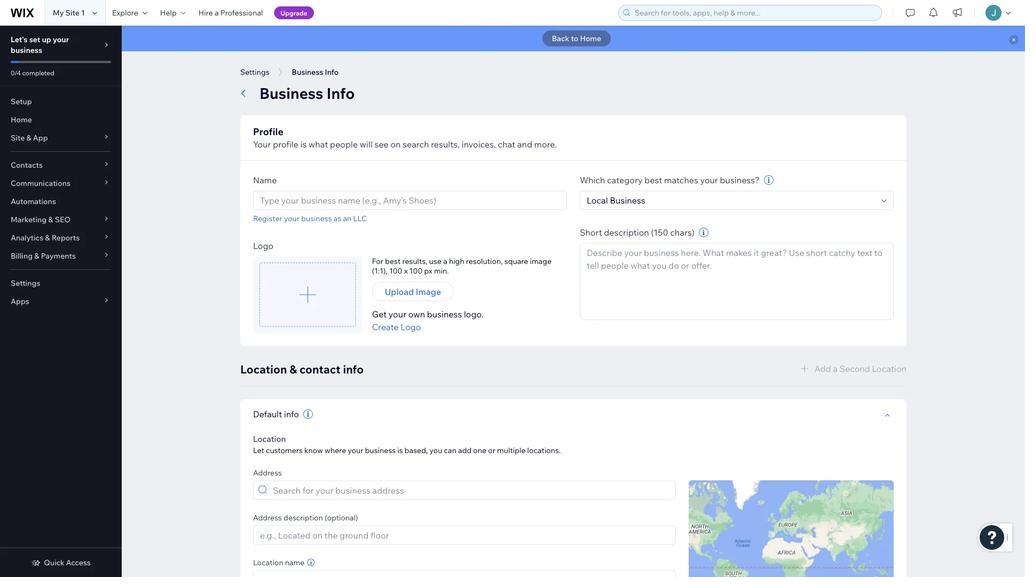 Task type: describe. For each thing, give the bounding box(es) containing it.
let's set up your business
[[11, 35, 69, 55]]

contacts
[[11, 160, 43, 170]]

and
[[518, 139, 533, 150]]

billing & payments
[[11, 251, 76, 260]]

(150
[[651, 227, 669, 238]]

analytics & reports button
[[0, 229, 122, 247]]

settings for settings link
[[11, 278, 40, 288]]

automations
[[11, 197, 56, 206]]

Add your location name field
[[257, 571, 673, 577]]

profile
[[253, 125, 284, 137]]

address for address
[[253, 468, 282, 477]]

business inside 'let's set up your business'
[[11, 45, 42, 55]]

upload image button
[[372, 282, 454, 301]]

0 vertical spatial logo
[[253, 240, 274, 251]]

& for billing
[[34, 251, 39, 260]]

1
[[81, 8, 85, 17]]

upload image
[[385, 286, 441, 297]]

1 vertical spatial business info
[[260, 84, 355, 102]]

image
[[416, 286, 441, 297]]

1 vertical spatial info
[[327, 84, 355, 102]]

chars)
[[671, 227, 695, 238]]

help button
[[154, 0, 192, 26]]

customers
[[266, 445, 303, 455]]

reports
[[52, 233, 80, 242]]

& for site
[[26, 133, 31, 142]]

explore
[[112, 8, 138, 17]]

search
[[403, 139, 429, 150]]

matches
[[665, 175, 699, 185]]

px
[[425, 266, 433, 275]]

quick
[[44, 558, 64, 567]]

location for name
[[253, 558, 284, 567]]

2 100 from the left
[[410, 266, 423, 275]]

for best results, use a high resolution, square image (1:1), 100 x 100 px min.
[[372, 256, 552, 275]]

x
[[404, 266, 408, 275]]

contact
[[300, 362, 341, 376]]

own
[[409, 309, 425, 319]]

marketing
[[11, 215, 47, 224]]

contacts button
[[0, 156, 122, 174]]

register your business as an llc link
[[253, 213, 367, 223]]

my
[[53, 8, 64, 17]]

based,
[[405, 445, 428, 455]]

back to home alert
[[122, 26, 1026, 51]]

analytics & reports
[[11, 233, 80, 242]]

seo
[[55, 215, 71, 224]]

business info inside button
[[292, 67, 339, 77]]

high
[[449, 256, 465, 266]]

image
[[530, 256, 552, 266]]

sidebar element
[[0, 26, 122, 577]]

invoices,
[[462, 139, 496, 150]]

up
[[42, 35, 51, 44]]

people
[[330, 139, 358, 150]]

get
[[372, 309, 387, 319]]

location name
[[253, 558, 305, 567]]

billing & payments button
[[0, 247, 122, 265]]

Search for your business address field
[[270, 481, 673, 499]]

your right register
[[284, 213, 300, 223]]

1 100 from the left
[[390, 266, 403, 275]]

or
[[488, 445, 496, 455]]

category
[[608, 175, 643, 185]]

help
[[160, 8, 177, 17]]

location & contact info
[[240, 362, 364, 376]]

results, inside profile your profile is what people will see on search results, invoices, chat and more.
[[431, 139, 460, 150]]

min.
[[434, 266, 449, 275]]

upgrade
[[281, 9, 308, 17]]

create
[[372, 321, 399, 332]]

hire a professional link
[[192, 0, 270, 26]]

create logo button
[[372, 320, 421, 333]]

settings for settings button
[[240, 67, 270, 77]]

& for analytics
[[45, 233, 50, 242]]

as
[[334, 213, 342, 223]]

your inside location let customers know where your business is based, you can add one or multiple locations.
[[348, 445, 364, 455]]

0/4 completed
[[11, 69, 54, 77]]

address description (optional)
[[253, 513, 358, 522]]

use
[[429, 256, 442, 266]]

my site 1
[[53, 8, 85, 17]]

get your own business logo. create logo
[[372, 309, 484, 332]]

llc
[[353, 213, 367, 223]]

hire
[[199, 8, 213, 17]]

(1:1),
[[372, 266, 388, 275]]

profile
[[273, 139, 299, 150]]

settings button
[[235, 64, 275, 80]]

marketing & seo button
[[0, 211, 122, 229]]

home inside sidebar element
[[11, 115, 32, 124]]

home inside button
[[580, 34, 602, 43]]

default
[[253, 409, 282, 419]]

your
[[253, 139, 271, 150]]

upload
[[385, 286, 414, 297]]

for
[[372, 256, 384, 266]]

home link
[[0, 111, 122, 129]]

setup
[[11, 97, 32, 106]]



Task type: vqa. For each thing, say whether or not it's contained in the screenshot.
Site inside popup button
yes



Task type: locate. For each thing, give the bounding box(es) containing it.
(optional)
[[325, 513, 358, 522]]

description left (optional)
[[284, 513, 323, 522]]

billing
[[11, 251, 33, 260]]

Type your business name (e.g., Amy's Shoes) field
[[257, 191, 564, 209]]

0 vertical spatial info
[[325, 67, 339, 77]]

1 vertical spatial a
[[444, 256, 448, 266]]

business
[[292, 67, 323, 77], [260, 84, 324, 102]]

results, inside "for best results, use a high resolution, square image (1:1), 100 x 100 px min."
[[403, 256, 428, 266]]

which category best matches your business?
[[580, 175, 760, 185]]

business left the 'as' on the left of page
[[301, 213, 332, 223]]

1 horizontal spatial home
[[580, 34, 602, 43]]

marketing & seo
[[11, 215, 71, 224]]

business down image
[[427, 309, 462, 319]]

square
[[505, 256, 529, 266]]

location up default
[[240, 362, 287, 376]]

1 vertical spatial location
[[253, 434, 286, 444]]

back
[[552, 34, 570, 43]]

logo inside get your own business logo. create logo
[[401, 321, 421, 332]]

0 vertical spatial best
[[645, 175, 663, 185]]

business down business info button
[[260, 84, 324, 102]]

1 horizontal spatial site
[[66, 8, 80, 17]]

0 horizontal spatial info
[[284, 409, 299, 419]]

1 vertical spatial business
[[260, 84, 324, 102]]

a right use
[[444, 256, 448, 266]]

your up create logo button
[[389, 309, 407, 319]]

results,
[[431, 139, 460, 150], [403, 256, 428, 266]]

settings link
[[0, 274, 122, 292]]

can
[[444, 445, 457, 455]]

1 vertical spatial info
[[284, 409, 299, 419]]

site left 1
[[66, 8, 80, 17]]

address for address description (optional)
[[253, 513, 282, 522]]

site & app
[[11, 133, 48, 142]]

1 vertical spatial description
[[284, 513, 323, 522]]

0 vertical spatial results,
[[431, 139, 460, 150]]

your inside get your own business logo. create logo
[[389, 309, 407, 319]]

0 vertical spatial settings
[[240, 67, 270, 77]]

hire a professional
[[199, 8, 263, 17]]

your
[[53, 35, 69, 44], [701, 175, 719, 185], [284, 213, 300, 223], [389, 309, 407, 319], [348, 445, 364, 455]]

apps button
[[0, 292, 122, 310]]

1 vertical spatial results,
[[403, 256, 428, 266]]

is inside location let customers know where your business is based, you can add one or multiple locations.
[[398, 445, 403, 455]]

site
[[66, 8, 80, 17], [11, 133, 25, 142]]

100 left x
[[390, 266, 403, 275]]

0 vertical spatial site
[[66, 8, 80, 17]]

1 address from the top
[[253, 468, 282, 477]]

your right where
[[348, 445, 364, 455]]

is left "based," at the bottom left of the page
[[398, 445, 403, 455]]

& left reports
[[45, 233, 50, 242]]

business down let's
[[11, 45, 42, 55]]

where
[[325, 445, 346, 455]]

100 right x
[[410, 266, 423, 275]]

your inside 'let's set up your business'
[[53, 35, 69, 44]]

description left (150
[[604, 227, 650, 238]]

a
[[215, 8, 219, 17], [444, 256, 448, 266]]

location left name
[[253, 558, 284, 567]]

to
[[571, 34, 579, 43]]

a right hire
[[215, 8, 219, 17]]

map region
[[639, 431, 913, 577]]

0 horizontal spatial 100
[[390, 266, 403, 275]]

1 horizontal spatial 100
[[410, 266, 423, 275]]

0 vertical spatial description
[[604, 227, 650, 238]]

apps
[[11, 297, 29, 306]]

& left seo
[[48, 215, 53, 224]]

0 vertical spatial info
[[343, 362, 364, 376]]

a inside "for best results, use a high resolution, square image (1:1), 100 x 100 px min."
[[444, 256, 448, 266]]

address down let
[[253, 468, 282, 477]]

0 horizontal spatial home
[[11, 115, 32, 124]]

0 vertical spatial is
[[301, 139, 307, 150]]

business info
[[292, 67, 339, 77], [260, 84, 355, 102]]

0 vertical spatial business info
[[292, 67, 339, 77]]

1 horizontal spatial description
[[604, 227, 650, 238]]

register
[[253, 213, 282, 223]]

logo down own
[[401, 321, 421, 332]]

what
[[309, 139, 328, 150]]

quick access button
[[31, 558, 91, 567]]

0 horizontal spatial results,
[[403, 256, 428, 266]]

0 vertical spatial a
[[215, 8, 219, 17]]

& left contact
[[290, 362, 297, 376]]

& for location
[[290, 362, 297, 376]]

description for short
[[604, 227, 650, 238]]

on
[[391, 139, 401, 150]]

100
[[390, 266, 403, 275], [410, 266, 423, 275]]

1 horizontal spatial results,
[[431, 139, 460, 150]]

business inside get your own business logo. create logo
[[427, 309, 462, 319]]

let's
[[11, 35, 28, 44]]

an
[[343, 213, 352, 223]]

completed
[[22, 69, 54, 77]]

logo
[[253, 240, 274, 251], [401, 321, 421, 332]]

info
[[343, 362, 364, 376], [284, 409, 299, 419]]

best inside "for best results, use a high resolution, square image (1:1), 100 x 100 px min."
[[385, 256, 401, 266]]

results, right search
[[431, 139, 460, 150]]

0 horizontal spatial description
[[284, 513, 323, 522]]

settings inside settings link
[[11, 278, 40, 288]]

is left what
[[301, 139, 307, 150]]

short description (150 chars)
[[580, 227, 695, 238]]

0 horizontal spatial site
[[11, 133, 25, 142]]

is
[[301, 139, 307, 150], [398, 445, 403, 455]]

address up location name
[[253, 513, 282, 522]]

& inside 'popup button'
[[34, 251, 39, 260]]

Describe your business here. What makes it great? Use short catchy text to tell people what you do or offer. text field
[[581, 244, 894, 320]]

business inside button
[[292, 67, 323, 77]]

location for &
[[240, 362, 287, 376]]

back to home
[[552, 34, 602, 43]]

0 vertical spatial business
[[292, 67, 323, 77]]

settings
[[240, 67, 270, 77], [11, 278, 40, 288]]

home
[[580, 34, 602, 43], [11, 115, 32, 124]]

automations link
[[0, 192, 122, 211]]

address
[[253, 468, 282, 477], [253, 513, 282, 522]]

1 horizontal spatial settings
[[240, 67, 270, 77]]

info right default
[[284, 409, 299, 419]]

payments
[[41, 251, 76, 260]]

location inside location let customers know where your business is based, you can add one or multiple locations.
[[253, 434, 286, 444]]

site left app at the left of page
[[11, 133, 25, 142]]

business inside location let customers know where your business is based, you can add one or multiple locations.
[[365, 445, 396, 455]]

0 horizontal spatial settings
[[11, 278, 40, 288]]

1 vertical spatial logo
[[401, 321, 421, 332]]

info inside button
[[325, 67, 339, 77]]

default info
[[253, 409, 299, 419]]

chat
[[498, 139, 516, 150]]

logo down register
[[253, 240, 274, 251]]

Search for tools, apps, help & more... field
[[632, 5, 879, 20]]

app
[[33, 133, 48, 142]]

access
[[66, 558, 91, 567]]

know
[[305, 445, 323, 455]]

1 horizontal spatial logo
[[401, 321, 421, 332]]

0 horizontal spatial is
[[301, 139, 307, 150]]

one
[[474, 445, 487, 455]]

0 horizontal spatial best
[[385, 256, 401, 266]]

1 vertical spatial site
[[11, 133, 25, 142]]

Enter your business or website type field
[[584, 191, 879, 209]]

a inside hire a professional link
[[215, 8, 219, 17]]

you
[[430, 445, 443, 455]]

1 horizontal spatial best
[[645, 175, 663, 185]]

1 horizontal spatial info
[[343, 362, 364, 376]]

1 vertical spatial is
[[398, 445, 403, 455]]

1 horizontal spatial a
[[444, 256, 448, 266]]

settings inside settings button
[[240, 67, 270, 77]]

business
[[11, 45, 42, 55], [301, 213, 332, 223], [427, 309, 462, 319], [365, 445, 396, 455]]

description for address
[[284, 513, 323, 522]]

best right for
[[385, 256, 401, 266]]

& inside popup button
[[48, 215, 53, 224]]

which
[[580, 175, 606, 185]]

0 vertical spatial location
[[240, 362, 287, 376]]

short
[[580, 227, 603, 238]]

business left "based," at the bottom left of the page
[[365, 445, 396, 455]]

1 vertical spatial address
[[253, 513, 282, 522]]

location for let
[[253, 434, 286, 444]]

1 vertical spatial home
[[11, 115, 32, 124]]

0 vertical spatial address
[[253, 468, 282, 477]]

location up let
[[253, 434, 286, 444]]

multiple
[[497, 445, 526, 455]]

logo.
[[464, 309, 484, 319]]

best left matches
[[645, 175, 663, 185]]

2 vertical spatial location
[[253, 558, 284, 567]]

setup link
[[0, 92, 122, 111]]

profile your profile is what people will see on search results, invoices, chat and more.
[[253, 125, 557, 150]]

resolution,
[[466, 256, 503, 266]]

& for marketing
[[48, 215, 53, 224]]

name
[[253, 175, 277, 185]]

register your business as an llc
[[253, 213, 367, 223]]

1 horizontal spatial is
[[398, 445, 403, 455]]

more.
[[535, 139, 557, 150]]

0 vertical spatial home
[[580, 34, 602, 43]]

let
[[253, 445, 264, 455]]

0 horizontal spatial a
[[215, 8, 219, 17]]

info
[[325, 67, 339, 77], [327, 84, 355, 102]]

home down setup
[[11, 115, 32, 124]]

results, up x
[[403, 256, 428, 266]]

business info button
[[287, 64, 344, 80]]

business right settings button
[[292, 67, 323, 77]]

location
[[240, 362, 287, 376], [253, 434, 286, 444], [253, 558, 284, 567]]

info right contact
[[343, 362, 364, 376]]

location let customers know where your business is based, you can add one or multiple locations.
[[253, 434, 561, 455]]

1 vertical spatial best
[[385, 256, 401, 266]]

business?
[[720, 175, 760, 185]]

1 vertical spatial settings
[[11, 278, 40, 288]]

name
[[285, 558, 305, 567]]

& left app at the left of page
[[26, 133, 31, 142]]

quick access
[[44, 558, 91, 567]]

0 horizontal spatial logo
[[253, 240, 274, 251]]

site inside dropdown button
[[11, 133, 25, 142]]

& right billing
[[34, 251, 39, 260]]

&
[[26, 133, 31, 142], [48, 215, 53, 224], [45, 233, 50, 242], [34, 251, 39, 260], [290, 362, 297, 376]]

your right matches
[[701, 175, 719, 185]]

is inside profile your profile is what people will see on search results, invoices, chat and more.
[[301, 139, 307, 150]]

communications
[[11, 178, 71, 188]]

e.g., Located on the ground floor field
[[257, 526, 673, 544]]

2 address from the top
[[253, 513, 282, 522]]

set
[[29, 35, 40, 44]]

your right up
[[53, 35, 69, 44]]

site & app button
[[0, 129, 122, 147]]

back to home button
[[543, 30, 611, 46]]

home right the to
[[580, 34, 602, 43]]



